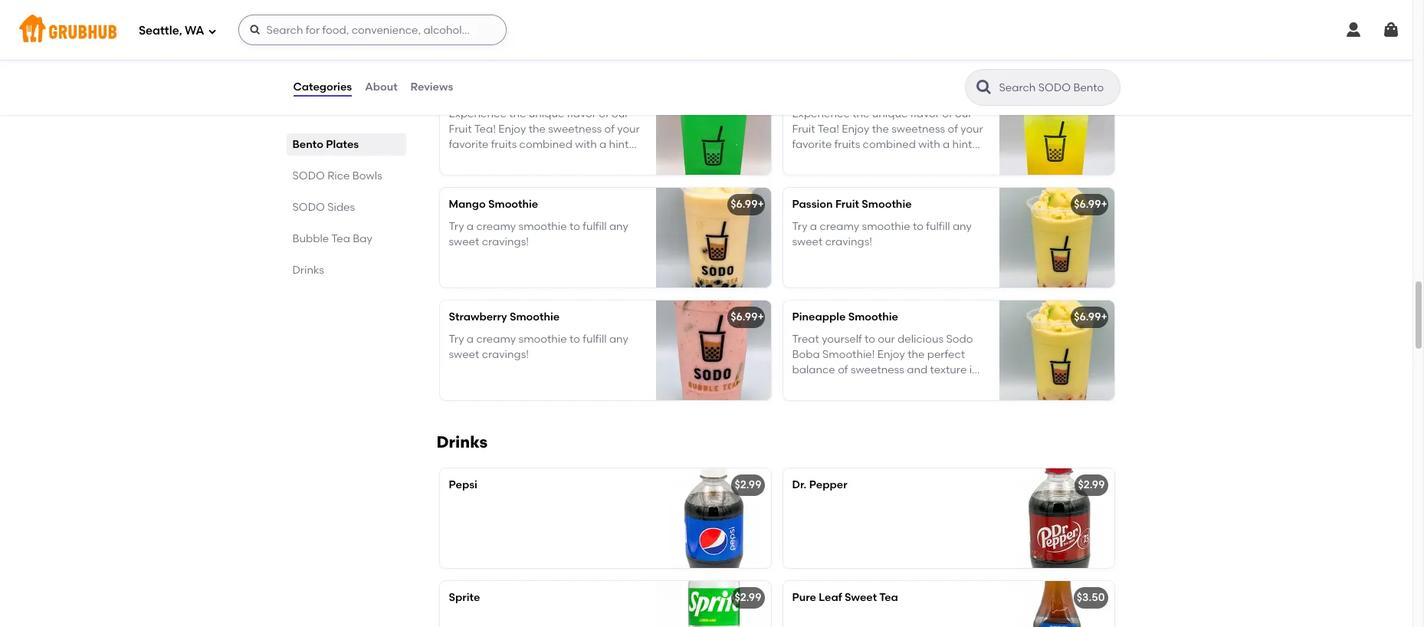Task type: locate. For each thing, give the bounding box(es) containing it.
fruits
[[491, 25, 517, 38], [491, 138, 517, 151], [835, 138, 860, 151]]

perfect
[[927, 348, 965, 361]]

to inside button
[[558, 57, 568, 70]]

Search SODO Bento search field
[[998, 80, 1115, 95]]

refreshing up mango smoothie
[[462, 154, 514, 167]]

hint
[[609, 25, 629, 38], [609, 138, 629, 151], [953, 138, 972, 151]]

unique
[[529, 0, 564, 7], [529, 107, 564, 120], [872, 107, 908, 120]]

experience the unique flavor of our fruit tea! enjoy the sweetness of your favorite fruits combined with a hint of refreshing tea - it's a delicious treat you won't want to miss! button
[[440, 0, 771, 70]]

sweetness
[[548, 10, 602, 23], [548, 123, 602, 136], [892, 123, 945, 136], [851, 364, 904, 377]]

flavor
[[567, 0, 596, 7], [567, 107, 596, 120], [910, 107, 940, 120]]

+ for strawberry smoothie
[[758, 311, 764, 324]]

your for kiwi fruit tea image
[[617, 123, 640, 136]]

kiwi fruit tea
[[449, 85, 518, 98]]

passion fruit smoothie
[[792, 198, 912, 211]]

refreshing up the kiwi fruit tea
[[462, 41, 514, 54]]

categories
[[293, 80, 352, 93]]

try down mango
[[449, 220, 464, 233]]

bento plates tab
[[292, 136, 400, 153]]

pineapple
[[792, 311, 846, 324]]

try a creamy smoothie to fulfill any sweet cravings! down mango smoothie
[[449, 220, 629, 248]]

sodo
[[292, 169, 325, 182], [292, 201, 325, 214]]

you up the kiwi fruit tea
[[477, 57, 496, 70]]

sweet
[[449, 235, 479, 248], [792, 235, 823, 248], [449, 348, 479, 361]]

our
[[612, 0, 629, 7], [612, 107, 629, 120], [955, 107, 972, 120], [878, 332, 895, 345]]

$6.99
[[731, 198, 758, 211], [1074, 198, 1101, 211], [731, 311, 758, 324], [1074, 311, 1101, 324]]

any for passion fruit smoothie
[[953, 220, 972, 233]]

sodo sides
[[292, 201, 355, 214]]

want inside button
[[529, 57, 555, 70]]

fulfill
[[583, 220, 607, 233], [926, 220, 950, 233], [583, 332, 607, 345]]

smoothie
[[519, 220, 567, 233], [862, 220, 910, 233], [519, 332, 567, 345]]

bay
[[353, 232, 372, 245]]

dr.
[[792, 479, 807, 492]]

cravings!
[[482, 235, 529, 248], [825, 235, 872, 248], [482, 348, 529, 361]]

try down passion
[[792, 220, 808, 233]]

treat up passion
[[792, 169, 818, 182]]

want for "lemon fruit tea" image
[[872, 169, 899, 182]]

creamy down the 'strawberry smoothie'
[[476, 332, 516, 345]]

won't up the kiwi fruit tea
[[498, 57, 526, 70]]

try for mango smoothie
[[449, 220, 464, 233]]

sweet for strawberry smoothie
[[449, 348, 479, 361]]

0 vertical spatial sodo
[[292, 169, 325, 182]]

drinks up pepsi at the bottom
[[437, 433, 488, 452]]

mango
[[449, 198, 486, 211]]

favorite for "lemon fruit tea" image
[[792, 138, 832, 151]]

2 horizontal spatial svg image
[[1345, 21, 1363, 39]]

hint inside button
[[609, 25, 629, 38]]

of
[[599, 0, 609, 7], [604, 10, 615, 23], [449, 41, 459, 54], [599, 107, 609, 120], [942, 107, 953, 120], [604, 123, 615, 136], [948, 123, 958, 136], [449, 154, 459, 167], [792, 154, 803, 167], [838, 364, 848, 377]]

your for "lemon fruit tea" image
[[961, 123, 983, 136]]

experience the unique flavor of our fruit tea! enjoy the sweetness of your favorite fruits combined with a hint of refreshing tea - it's a delicious treat you won't want to miss!
[[449, 0, 640, 70], [449, 107, 640, 182], [792, 107, 983, 182]]

sweet for mango smoothie
[[449, 235, 479, 248]]

the inside treat yourself to our delicious sodo boba smoothie! enjoy the perfect balance of sweetness and texture in every sip!
[[908, 348, 925, 361]]

try down strawberry
[[449, 332, 464, 345]]

delicious inside treat yourself to our delicious sodo boba smoothie! enjoy the perfect balance of sweetness and texture in every sip!
[[898, 332, 944, 345]]

+ for passion fruit smoothie
[[1101, 198, 1108, 211]]

main navigation navigation
[[0, 0, 1413, 60]]

0 horizontal spatial drinks
[[292, 264, 324, 277]]

smoothie for strawberry smoothie
[[510, 311, 560, 324]]

pepper
[[809, 479, 847, 492]]

won't up mango smoothie
[[498, 169, 526, 182]]

sweet down mango
[[449, 235, 479, 248]]

creamy down mango smoothie
[[476, 220, 516, 233]]

delicious inside button
[[570, 41, 616, 54]]

hint for kiwi fruit tea image
[[609, 138, 629, 151]]

fruit up the kiwi
[[449, 10, 472, 23]]

want
[[529, 57, 555, 70], [529, 169, 555, 182], [872, 169, 899, 182]]

your
[[617, 10, 640, 23], [617, 123, 640, 136], [961, 123, 983, 136]]

pineapple smoothie
[[792, 311, 898, 324]]

enjoy for pineapple smoothie "image"
[[878, 348, 905, 361]]

any
[[609, 220, 629, 233], [953, 220, 972, 233], [609, 332, 629, 345]]

$6.99 + for passion fruit smoothie
[[1074, 198, 1108, 211]]

fruits down the kiwi fruit tea
[[491, 138, 517, 151]]

about
[[365, 80, 398, 93]]

you for "lemon fruit tea" image
[[820, 169, 839, 182]]

lemon fruit tea image
[[999, 75, 1114, 175]]

seattle,
[[139, 23, 182, 37]]

seattle, wa
[[139, 23, 204, 37]]

enjoy for "lemon fruit tea" image
[[842, 123, 870, 136]]

sweet for passion fruit smoothie
[[792, 235, 823, 248]]

smoothie right passion
[[862, 198, 912, 211]]

treat up mango
[[449, 169, 474, 182]]

0 vertical spatial tea
[[499, 85, 518, 98]]

tea left bay
[[331, 232, 350, 245]]

you
[[477, 57, 496, 70], [477, 169, 496, 182], [820, 169, 839, 182]]

favorite
[[449, 25, 489, 38], [449, 138, 489, 151], [792, 138, 832, 151]]

dr. pepper image
[[999, 469, 1114, 568]]

$6.99 for pineapple smoothie
[[1074, 311, 1101, 324]]

2 horizontal spatial tea
[[879, 591, 898, 604]]

fruit
[[449, 10, 472, 23], [473, 85, 497, 98], [449, 123, 472, 136], [792, 123, 815, 136], [835, 198, 859, 211]]

refreshing
[[462, 41, 514, 54], [462, 154, 514, 167], [805, 154, 857, 167]]

sweet down passion
[[792, 235, 823, 248]]

combined for kiwi fruit tea image
[[519, 138, 573, 151]]

plates
[[326, 138, 359, 151]]

pepsi image
[[656, 469, 771, 568]]

drinks tab
[[292, 262, 400, 278]]

fruit right passion
[[835, 198, 859, 211]]

svg image
[[1382, 21, 1401, 39]]

tea
[[516, 41, 534, 54], [516, 154, 534, 167], [860, 154, 877, 167]]

the
[[509, 0, 526, 7], [529, 10, 546, 23], [509, 107, 526, 120], [853, 107, 870, 120], [529, 123, 546, 136], [872, 123, 889, 136], [908, 348, 925, 361]]

smoothie right mango
[[488, 198, 538, 211]]

sweet
[[845, 591, 877, 604]]

experience
[[449, 0, 507, 7], [449, 107, 507, 120], [792, 107, 850, 120]]

favorite up passion
[[792, 138, 832, 151]]

dr. pepper
[[792, 479, 847, 492]]

flavor for "lemon fruit tea" image
[[910, 107, 940, 120]]

cravings! down passion fruit smoothie
[[825, 235, 872, 248]]

favorite down the kiwi
[[449, 138, 489, 151]]

try a creamy smoothie to fulfill any sweet cravings! for strawberry smoothie
[[449, 332, 629, 361]]

$3.50
[[1077, 591, 1105, 604]]

0 horizontal spatial tea
[[331, 232, 350, 245]]

treat
[[792, 332, 819, 345]]

cravings! for mango
[[482, 235, 529, 248]]

tea right the kiwi
[[499, 85, 518, 98]]

pineapple smoothie image
[[999, 301, 1114, 400]]

won't up passion fruit smoothie
[[842, 169, 870, 182]]

tea up the kiwi fruit tea
[[516, 41, 534, 54]]

miss! for "lemon fruit tea" image
[[914, 169, 940, 182]]

treat yourself to our delicious sodo boba smoothie! enjoy the perfect balance of sweetness and texture in every sip!
[[792, 332, 979, 392]]

sweetness inside button
[[548, 10, 602, 23]]

2 vertical spatial tea
[[879, 591, 898, 604]]

smoothie for mango smoothie
[[488, 198, 538, 211]]

enjoy
[[498, 10, 526, 23], [498, 123, 526, 136], [842, 123, 870, 136], [878, 348, 905, 361]]

won't
[[498, 57, 526, 70], [498, 169, 526, 182], [842, 169, 870, 182]]

honeydew smoothie image
[[999, 0, 1114, 62]]

treat up the kiwi
[[449, 57, 474, 70]]

1 vertical spatial sodo
[[292, 201, 325, 214]]

yourself
[[822, 332, 862, 345]]

flavor for kiwi fruit tea image
[[567, 107, 596, 120]]

unique for kiwi fruit tea image
[[529, 107, 564, 120]]

treat
[[449, 57, 474, 70], [449, 169, 474, 182], [792, 169, 818, 182]]

kiwi fruit tea image
[[656, 75, 771, 175]]

$2.99 for pure leaf sweet tea
[[735, 591, 762, 604]]

fruits for kiwi fruit tea image
[[491, 138, 517, 151]]

in
[[969, 364, 979, 377]]

1 sodo from the top
[[292, 169, 325, 182]]

want for kiwi fruit tea image
[[529, 169, 555, 182]]

cravings! down the 'strawberry smoothie'
[[482, 348, 529, 361]]

fulfill for passion fruit smoothie
[[926, 220, 950, 233]]

$2.99
[[735, 479, 762, 492], [1078, 479, 1105, 492], [735, 591, 762, 604]]

-
[[536, 41, 541, 54], [536, 154, 541, 167], [880, 154, 884, 167]]

smoothie down the 'strawberry smoothie'
[[519, 332, 567, 345]]

smoothie right strawberry
[[510, 311, 560, 324]]

tea
[[499, 85, 518, 98], [331, 232, 350, 245], [879, 591, 898, 604]]

sip!
[[823, 379, 840, 392]]

2 sodo from the top
[[292, 201, 325, 214]]

0 vertical spatial drinks
[[292, 264, 324, 277]]

svg image
[[1345, 21, 1363, 39], [249, 24, 261, 36], [207, 26, 217, 36]]

kiwi
[[449, 85, 471, 98]]

sides
[[327, 201, 355, 214]]

try a creamy smoothie to fulfill any sweet cravings!
[[449, 220, 629, 248], [792, 220, 972, 248], [449, 332, 629, 361]]

fruits up passion fruit smoothie
[[835, 138, 860, 151]]

- for "lemon fruit tea" image
[[880, 154, 884, 167]]

$2.99 for dr. pepper
[[735, 479, 762, 492]]

hint for "lemon fruit tea" image
[[953, 138, 972, 151]]

it's
[[543, 41, 558, 54], [543, 154, 558, 167], [887, 154, 901, 167]]

creamy
[[476, 220, 516, 233], [820, 220, 859, 233], [476, 332, 516, 345]]

drinks down the bubble
[[292, 264, 324, 277]]

with
[[575, 25, 597, 38], [575, 138, 597, 151], [919, 138, 940, 151]]

- for kiwi fruit tea image
[[536, 154, 541, 167]]

enjoy inside treat yourself to our delicious sodo boba smoothie! enjoy the perfect balance of sweetness and texture in every sip!
[[878, 348, 905, 361]]

a
[[599, 25, 607, 38], [560, 41, 567, 54], [599, 138, 607, 151], [943, 138, 950, 151], [560, 154, 567, 167], [904, 154, 911, 167], [467, 220, 474, 233], [810, 220, 817, 233], [467, 332, 474, 345]]

sodo left rice
[[292, 169, 325, 182]]

passion
[[792, 198, 833, 211]]

drinks inside tab
[[292, 264, 324, 277]]

tea up mango smoothie
[[516, 154, 534, 167]]

smoothie up yourself
[[848, 311, 898, 324]]

try a creamy smoothie to fulfill any sweet cravings! for passion fruit smoothie
[[792, 220, 972, 248]]

$6.25
[[1078, 85, 1105, 98]]

0 horizontal spatial svg image
[[207, 26, 217, 36]]

pure leaf sweet tea image
[[999, 581, 1114, 627]]

tea! for "lemon fruit tea" image
[[818, 123, 839, 136]]

bento plates
[[292, 138, 359, 151]]

creamy for passion
[[820, 220, 859, 233]]

you up passion
[[820, 169, 839, 182]]

Search for food, convenience, alcohol... search field
[[238, 15, 506, 45]]

sweet down strawberry
[[449, 348, 479, 361]]

you up mango smoothie
[[477, 169, 496, 182]]

our inside treat yourself to our delicious sodo boba smoothie! enjoy the perfect balance of sweetness and texture in every sip!
[[878, 332, 895, 345]]

smoothie
[[488, 198, 538, 211], [862, 198, 912, 211], [510, 311, 560, 324], [848, 311, 898, 324]]

refreshing up passion
[[805, 154, 857, 167]]

pepsi
[[449, 479, 477, 492]]

smoothie down mango smoothie
[[519, 220, 567, 233]]

fruits up the kiwi fruit tea
[[491, 25, 517, 38]]

try for passion fruit smoothie
[[792, 220, 808, 233]]

search icon image
[[975, 78, 993, 97]]

delicious
[[570, 41, 616, 54], [570, 154, 616, 167], [913, 154, 959, 167], [898, 332, 944, 345]]

try a creamy smoothie to fulfill any sweet cravings! down the 'strawberry smoothie'
[[449, 332, 629, 361]]

strawberry smoothie
[[449, 311, 560, 324]]

tea! inside the experience the unique flavor of our fruit tea! enjoy the sweetness of your favorite fruits combined with a hint of refreshing tea - it's a delicious treat you won't want to miss! button
[[474, 10, 496, 23]]

miss!
[[571, 57, 597, 70], [571, 169, 597, 182], [914, 169, 940, 182]]

favorite up the kiwi
[[449, 25, 489, 38]]

bento
[[292, 138, 323, 151]]

1 vertical spatial tea
[[331, 232, 350, 245]]

to
[[558, 57, 568, 70], [558, 169, 568, 182], [901, 169, 912, 182], [570, 220, 580, 233], [913, 220, 924, 233], [570, 332, 580, 345], [865, 332, 875, 345]]

treat for "lemon fruit tea" image
[[792, 169, 818, 182]]

tea up passion fruit smoothie
[[860, 154, 877, 167]]

fruits for "lemon fruit tea" image
[[835, 138, 860, 151]]

try
[[449, 220, 464, 233], [792, 220, 808, 233], [449, 332, 464, 345]]

cravings! down mango smoothie
[[482, 235, 529, 248]]

pure
[[792, 591, 816, 604]]

combined inside button
[[519, 25, 573, 38]]

$6.99 +
[[731, 198, 764, 211], [1074, 198, 1108, 211], [731, 311, 764, 324], [1074, 311, 1108, 324]]

1 horizontal spatial drinks
[[437, 433, 488, 452]]

+
[[758, 198, 764, 211], [1101, 198, 1108, 211], [758, 311, 764, 324], [1101, 311, 1108, 324]]

creamy down passion fruit smoothie
[[820, 220, 859, 233]]

leaf
[[819, 591, 842, 604]]

smoothie for passion fruit smoothie
[[862, 220, 910, 233]]

won't for "lemon fruit tea" image
[[842, 169, 870, 182]]

tea right sweet
[[879, 591, 898, 604]]

smoothie down passion fruit smoothie
[[862, 220, 910, 233]]

pure leaf sweet tea
[[792, 591, 898, 604]]

sodo up the bubble
[[292, 201, 325, 214]]

mango smoothie
[[449, 198, 538, 211]]

combined
[[519, 25, 573, 38], [519, 138, 573, 151], [863, 138, 916, 151]]

it's for "lemon fruit tea" image
[[887, 154, 901, 167]]

tea!
[[474, 10, 496, 23], [474, 123, 496, 136], [818, 123, 839, 136]]

drinks
[[292, 264, 324, 277], [437, 433, 488, 452]]

categories button
[[292, 60, 353, 115]]

try a creamy smoothie to fulfill any sweet cravings! down passion fruit smoothie
[[792, 220, 972, 248]]

about button
[[364, 60, 398, 115]]



Task type: describe. For each thing, give the bounding box(es) containing it.
fulfill for mango smoothie
[[583, 220, 607, 233]]

sodo
[[946, 332, 973, 345]]

you for kiwi fruit tea image
[[477, 169, 496, 182]]

sodo rice bowls
[[292, 169, 382, 182]]

fruit right the kiwi
[[473, 85, 497, 98]]

$6.99 + for pineapple smoothie
[[1074, 311, 1108, 324]]

tea inside the bubble tea bay tab
[[331, 232, 350, 245]]

unique for "lemon fruit tea" image
[[872, 107, 908, 120]]

boba
[[792, 348, 820, 361]]

every
[[792, 379, 820, 392]]

your inside button
[[617, 10, 640, 23]]

of inside treat yourself to our delicious sodo boba smoothie! enjoy the perfect balance of sweetness and texture in every sip!
[[838, 364, 848, 377]]

treat for kiwi fruit tea image
[[449, 169, 474, 182]]

it's inside button
[[543, 41, 558, 54]]

and
[[907, 364, 928, 377]]

with for kiwi fruit tea image
[[575, 138, 597, 151]]

enjoy inside the experience the unique flavor of our fruit tea! enjoy the sweetness of your favorite fruits combined with a hint of refreshing tea - it's a delicious treat you won't want to miss! button
[[498, 10, 526, 23]]

experience the unique flavor of our fruit tea! enjoy the sweetness of your favorite fruits combined with a hint of refreshing tea - it's a delicious treat you won't want to miss! for "lemon fruit tea" image
[[792, 107, 983, 182]]

cravings! for passion
[[825, 235, 872, 248]]

sweetness inside treat yourself to our delicious sodo boba smoothie! enjoy the perfect balance of sweetness and texture in every sip!
[[851, 364, 904, 377]]

tea for "lemon fruit tea" image
[[860, 154, 877, 167]]

texture
[[930, 364, 967, 377]]

- inside the experience the unique flavor of our fruit tea! enjoy the sweetness of your favorite fruits combined with a hint of refreshing tea - it's a delicious treat you won't want to miss! button
[[536, 41, 541, 54]]

creamy for strawberry
[[476, 332, 516, 345]]

you inside button
[[477, 57, 496, 70]]

reviews button
[[410, 60, 454, 115]]

sprite
[[449, 591, 480, 604]]

bubble tea bay
[[292, 232, 372, 245]]

smoothie for mango smoothie
[[519, 220, 567, 233]]

wa
[[185, 23, 204, 37]]

unique inside button
[[529, 0, 564, 7]]

sprite image
[[656, 581, 771, 627]]

won't inside button
[[498, 57, 526, 70]]

fruits inside button
[[491, 25, 517, 38]]

miss! for kiwi fruit tea image
[[571, 169, 597, 182]]

to inside treat yourself to our delicious sodo boba smoothie! enjoy the perfect balance of sweetness and texture in every sip!
[[865, 332, 875, 345]]

try a creamy smoothie to fulfill any sweet cravings! for mango smoothie
[[449, 220, 629, 248]]

with for "lemon fruit tea" image
[[919, 138, 940, 151]]

it's for kiwi fruit tea image
[[543, 154, 558, 167]]

tea inside the experience the unique flavor of our fruit tea! enjoy the sweetness of your favorite fruits combined with a hint of refreshing tea - it's a delicious treat you won't want to miss! button
[[516, 41, 534, 54]]

smoothie!
[[823, 348, 875, 361]]

1 vertical spatial drinks
[[437, 433, 488, 452]]

blueberry fruit tea image
[[656, 0, 771, 62]]

tea for kiwi fruit tea image
[[516, 154, 534, 167]]

any for mango smoothie
[[609, 220, 629, 233]]

1 horizontal spatial svg image
[[249, 24, 261, 36]]

combined for "lemon fruit tea" image
[[863, 138, 916, 151]]

refreshing inside button
[[462, 41, 514, 54]]

creamy for mango
[[476, 220, 516, 233]]

cravings! for strawberry
[[482, 348, 529, 361]]

1 horizontal spatial tea
[[499, 85, 518, 98]]

experience for kiwi fruit tea image
[[449, 107, 507, 120]]

strawberry
[[449, 311, 507, 324]]

favorite inside button
[[449, 25, 489, 38]]

bubble
[[292, 232, 329, 245]]

bowls
[[352, 169, 382, 182]]

balance
[[792, 364, 835, 377]]

smoothie for pineapple smoothie
[[848, 311, 898, 324]]

sodo for sodo sides
[[292, 201, 325, 214]]

experience for "lemon fruit tea" image
[[792, 107, 850, 120]]

$6.99 + for mango smoothie
[[731, 198, 764, 211]]

experience the unique flavor of our fruit tea! enjoy the sweetness of your favorite fruits combined with a hint of refreshing tea - it's a delicious treat you won't want to miss! for kiwi fruit tea image
[[449, 107, 640, 182]]

+ for pineapple smoothie
[[1101, 311, 1108, 324]]

treat inside button
[[449, 57, 474, 70]]

tea! for kiwi fruit tea image
[[474, 123, 496, 136]]

$6.99 + for strawberry smoothie
[[731, 311, 764, 324]]

favorite for kiwi fruit tea image
[[449, 138, 489, 151]]

refreshing for "lemon fruit tea" image
[[805, 154, 857, 167]]

passion fruit smoothie image
[[999, 188, 1114, 288]]

strawberry smoothie image
[[656, 301, 771, 400]]

flavor inside the experience the unique flavor of our fruit tea! enjoy the sweetness of your favorite fruits combined with a hint of refreshing tea - it's a delicious treat you won't want to miss! button
[[567, 0, 596, 7]]

miss! inside button
[[571, 57, 597, 70]]

any for strawberry smoothie
[[609, 332, 629, 345]]

fruit up passion
[[792, 123, 815, 136]]

$6.99 for mango smoothie
[[731, 198, 758, 211]]

with inside button
[[575, 25, 597, 38]]

enjoy for kiwi fruit tea image
[[498, 123, 526, 136]]

fruit inside the experience the unique flavor of our fruit tea! enjoy the sweetness of your favorite fruits combined with a hint of refreshing tea - it's a delicious treat you won't want to miss! button
[[449, 10, 472, 23]]

sodo rice bowls tab
[[292, 168, 400, 184]]

reviews
[[411, 80, 453, 93]]

mango smoothie image
[[656, 188, 771, 288]]

sodo for sodo rice bowls
[[292, 169, 325, 182]]

won't for kiwi fruit tea image
[[498, 169, 526, 182]]

refreshing for kiwi fruit tea image
[[462, 154, 514, 167]]

$6.99 for passion fruit smoothie
[[1074, 198, 1101, 211]]

fruit down the kiwi
[[449, 123, 472, 136]]

+ for mango smoothie
[[758, 198, 764, 211]]

smoothie for strawberry smoothie
[[519, 332, 567, 345]]

rice
[[327, 169, 350, 182]]

bubble tea bay tab
[[292, 231, 400, 247]]

try for strawberry smoothie
[[449, 332, 464, 345]]

experience inside button
[[449, 0, 507, 7]]

$6.99 for strawberry smoothie
[[731, 311, 758, 324]]

fulfill for strawberry smoothie
[[583, 332, 607, 345]]

sodo sides tab
[[292, 199, 400, 215]]

our inside button
[[612, 0, 629, 7]]



Task type: vqa. For each thing, say whether or not it's contained in the screenshot.
3rd "40–55" from the left
no



